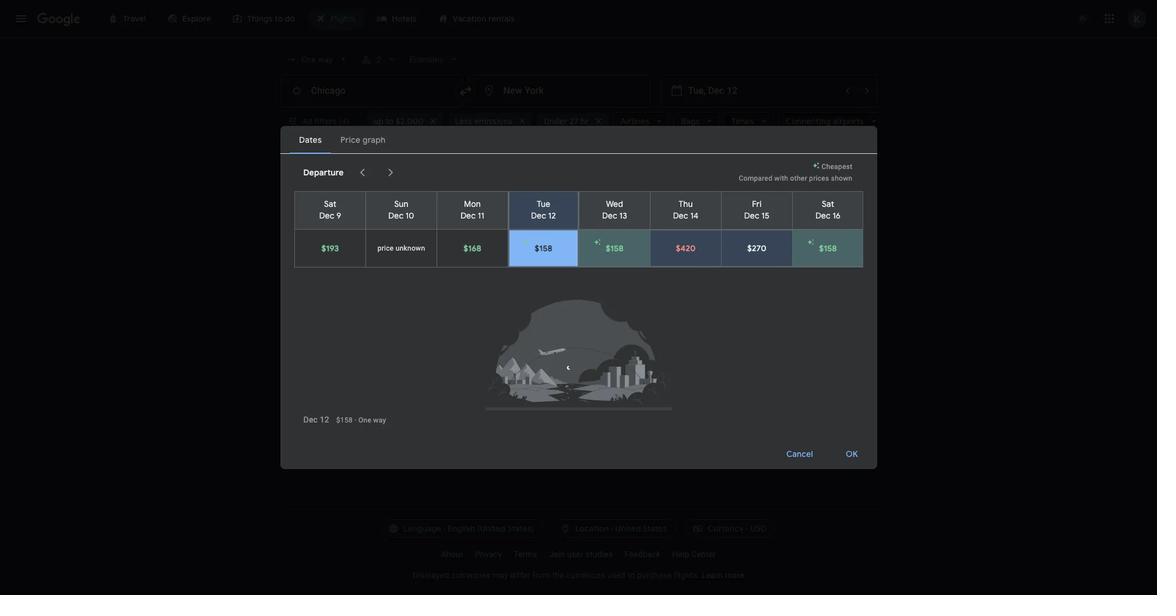 Task type: locate. For each thing, give the bounding box(es) containing it.
10%
[[668, 391, 681, 399]]

9 for hr
[[526, 376, 531, 388]]

2 vertical spatial 12
[[320, 415, 329, 424]]

2 inside the 2 hr 26 min ord – ewr
[[508, 332, 513, 344]]

2 hr 26 min ord – ewr
[[508, 332, 554, 354]]

0 vertical spatial 12
[[385, 161, 393, 171]]

$193
[[321, 243, 339, 253]]

0 horizontal spatial fees
[[383, 216, 397, 224]]

1 vertical spatial 12
[[548, 211, 556, 221]]

all inside button
[[302, 116, 312, 127]]

0 horizontal spatial 12
[[320, 415, 329, 424]]

1 ord from the top
[[508, 259, 522, 267]]

$420 button
[[650, 231, 721, 266]]

sort by:
[[828, 215, 858, 225]]

3 ord from the top
[[508, 390, 522, 398]]

terms link
[[508, 545, 543, 564]]

times
[[731, 116, 754, 127]]

hr inside 2 hr 9 min ord – ewr
[[515, 376, 524, 388]]

united inside 'all flights' main content
[[334, 259, 355, 267]]

dec inside sat dec 9
[[319, 211, 334, 221]]

total duration 2 hr 33 min. element
[[508, 289, 583, 302]]

2 horizontal spatial 12
[[548, 211, 556, 221]]

0 horizontal spatial sat
[[324, 199, 336, 209]]

1 horizontal spatial sat
[[822, 199, 834, 209]]

·
[[355, 416, 357, 424]]

Departure time: 7:15 AM. text field
[[334, 245, 367, 257]]

purchase
[[637, 571, 672, 580]]

passenger assistance button
[[596, 216, 668, 224]]

may
[[559, 216, 573, 224], [492, 571, 508, 580]]

under 27 hr button
[[537, 112, 609, 131]]

4 ewr from the top
[[527, 390, 542, 398]]

hr left 26
[[515, 332, 524, 344]]

– down total duration 2 hr 15 min. element
[[522, 259, 527, 267]]

kg
[[681, 245, 691, 257]]

hr down and
[[515, 245, 524, 257]]

0 horizontal spatial to
[[386, 116, 394, 127]]

ewr inside 2 hr 9 min ord – ewr
[[527, 390, 542, 398]]

1 horizontal spatial all
[[302, 116, 312, 127]]

united down 7:15 am at the left top of page
[[334, 259, 355, 267]]

0 vertical spatial 15
[[761, 211, 769, 221]]

0 horizontal spatial 9
[[336, 211, 341, 221]]

price unknown button
[[366, 229, 436, 267]]

all flights main content
[[280, 159, 877, 420]]

connecting
[[786, 116, 831, 127]]

united
[[334, 259, 355, 267], [615, 524, 641, 534]]

ewr down 26
[[527, 346, 542, 354]]

hr for 2 hr 26 min
[[515, 332, 524, 344]]

min down bag fees button at the top of the page
[[537, 245, 553, 257]]

terms
[[514, 550, 537, 559]]

– down the total duration 2 hr 9 min. element
[[522, 390, 527, 398]]

1 vertical spatial all
[[280, 198, 294, 213]]

min inside the 2 hr 26 min ord – ewr
[[538, 332, 554, 344]]

all inside main content
[[280, 198, 294, 213]]

1 vertical spatial ord
[[508, 346, 522, 354]]

charges
[[487, 216, 513, 224]]

– for 15
[[522, 259, 527, 267]]

total duration 2 hr 15 min. element
[[508, 245, 583, 258]]

$193 button
[[295, 229, 365, 267]]

0 vertical spatial all
[[302, 116, 312, 127]]

sat for 16
[[822, 199, 834, 209]]

2 inside the 2 hr 15 min ord – ewr
[[508, 245, 513, 257]]

15
[[761, 211, 769, 221], [526, 245, 535, 257]]

2 vertical spatial nonstop flight. element
[[583, 376, 620, 389]]

1 vertical spatial dec 12
[[303, 415, 329, 424]]

2 for 2 hr 9 min
[[508, 376, 513, 388]]

min for 2 hr 9 min
[[533, 376, 549, 388]]

- down 165
[[666, 391, 668, 399]]

dec 12 inside find the best price region
[[367, 161, 393, 171]]

0 vertical spatial prices
[[323, 161, 348, 171]]

about link
[[435, 545, 469, 564]]

fees right +
[[383, 216, 397, 224]]

0 horizontal spatial united
[[334, 259, 355, 267]]

15 down bag
[[526, 245, 535, 257]]

currencies down join user studies link
[[566, 571, 605, 580]]

may inside 'all flights' main content
[[559, 216, 573, 224]]

$158
[[534, 243, 552, 253], [606, 243, 623, 253], [819, 243, 837, 253], [810, 250, 830, 262], [336, 416, 353, 424]]

– down 26
[[522, 346, 527, 354]]

1 fees from the left
[[383, 216, 397, 224]]

sort by: button
[[824, 209, 877, 230]]

1 horizontal spatial 9
[[526, 376, 531, 388]]

2 vertical spatial emissions
[[683, 391, 717, 399]]

1 horizontal spatial 15
[[761, 211, 769, 221]]

dec inside mon dec 11
[[460, 211, 476, 221]]

prices
[[280, 216, 301, 224]]

- down 167
[[666, 260, 668, 268]]

2 ord from the top
[[508, 346, 522, 354]]

0 vertical spatial united
[[334, 259, 355, 267]]

14
[[690, 211, 698, 221]]

12 left 158 us dollars text field
[[320, 415, 329, 424]]

hr for 2 hr 9 min
[[515, 376, 524, 388]]

learn more about tracked prices image
[[350, 161, 360, 171]]

2 sat from the left
[[822, 199, 834, 209]]

dec inside the wed dec 13
[[602, 211, 617, 221]]

hr right 27
[[581, 116, 589, 127]]

0 vertical spatial nonstop flight. element
[[583, 245, 620, 258]]

tue
[[537, 199, 550, 209]]

min inside the 2 hr 15 min ord – ewr
[[537, 245, 553, 257]]

bags
[[681, 116, 700, 127]]

ewr inside the 2 hr 26 min ord – ewr
[[527, 346, 542, 354]]

1 vertical spatial –
[[522, 346, 527, 354]]

1 horizontal spatial fees
[[543, 216, 557, 224]]

dec inside thu dec 14
[[673, 211, 688, 221]]

1 horizontal spatial currencies
[[566, 571, 605, 580]]

– for 9
[[522, 390, 527, 398]]

by:
[[847, 215, 858, 225]]

0 horizontal spatial prices
[[323, 161, 348, 171]]

scroll left image
[[355, 166, 369, 180]]

ord down the total duration 2 hr 9 min. element
[[508, 390, 522, 398]]

airports
[[833, 116, 864, 127]]

dec inside sat dec 16
[[815, 211, 830, 221]]

12 right scroll left icon
[[385, 161, 393, 171]]

1 vertical spatial nonstop flight. element
[[583, 289, 620, 302]]

nonstop for 1st nonstop flight. element from the bottom of the 'all flights' main content
[[583, 376, 620, 388]]

dec for thu dec 14
[[673, 211, 688, 221]]

all up prices
[[280, 198, 294, 213]]

2 vertical spatial min
[[533, 376, 549, 388]]

2
[[377, 55, 381, 64], [410, 216, 414, 224], [508, 245, 513, 257], [508, 332, 513, 344], [508, 376, 513, 388]]

0 horizontal spatial dec 12
[[303, 415, 329, 424]]

passengers.
[[416, 216, 456, 224]]

Departure text field
[[688, 75, 837, 107]]

bag
[[529, 216, 541, 224]]

min down the 2 hr 26 min ord – ewr
[[533, 376, 549, 388]]

all flights
[[280, 198, 330, 213]]

ord inside 2 hr 9 min ord – ewr
[[508, 390, 522, 398]]

differ
[[510, 571, 530, 580]]

prices inside find the best price region
[[323, 161, 348, 171]]

$270 button
[[721, 231, 792, 266]]

prices right other
[[809, 174, 829, 182]]

all filters (4) button
[[280, 112, 358, 131]]

fees
[[383, 216, 397, 224], [543, 216, 557, 224]]

2 currencies from the left
[[566, 571, 605, 580]]

nonstop flight. element
[[583, 245, 620, 258], [583, 289, 620, 302], [583, 376, 620, 389]]

3 nonstop flight. element from the top
[[583, 376, 620, 389]]

0 vertical spatial –
[[522, 259, 527, 267]]

3 ewr from the top
[[527, 346, 542, 354]]

– inside the 2 hr 26 min ord – ewr
[[522, 346, 527, 354]]

–
[[522, 259, 527, 267], [522, 346, 527, 354], [522, 390, 527, 398]]

9 inside sat dec 9
[[336, 211, 341, 221]]

1 horizontal spatial $158 button
[[579, 231, 650, 266]]

0 vertical spatial 9
[[336, 211, 341, 221]]

1 vertical spatial may
[[492, 571, 508, 580]]

united left the states
[[615, 524, 641, 534]]

emissions down co
[[679, 260, 713, 268]]

help center
[[672, 550, 716, 559]]

min right 26
[[538, 332, 554, 344]]

15 down fri
[[761, 211, 769, 221]]

total duration 2 hr 26 min. element
[[508, 332, 583, 346]]

$158 button down sort at the top of the page
[[793, 231, 863, 266]]

1 horizontal spatial may
[[559, 216, 573, 224]]

track prices
[[300, 161, 348, 171]]

– inside the 2 hr 15 min ord – ewr
[[522, 259, 527, 267]]

1 – from the top
[[522, 259, 527, 267]]

date grid
[[740, 164, 776, 175]]

help
[[672, 550, 689, 559]]

connecting airports
[[786, 116, 864, 127]]

dec 12 left 158 us dollars text field
[[303, 415, 329, 424]]

may left differ
[[492, 571, 508, 580]]

sat up required
[[324, 199, 336, 209]]

prices
[[323, 161, 348, 171], [809, 174, 829, 182]]

sort
[[828, 215, 845, 225]]

hr inside the under 27 hr popup button
[[581, 116, 589, 127]]

1 horizontal spatial prices
[[809, 174, 829, 182]]

167 kg co
[[665, 245, 708, 257]]

1 horizontal spatial united
[[615, 524, 641, 534]]

ord for 2 hr 26 min
[[508, 346, 522, 354]]

prices include required taxes + fees for 2 passengers. optional charges and bag fees may apply. passenger assistance
[[280, 216, 668, 224]]

displayed currencies may differ from the currencies used to purchase flights. learn more
[[413, 571, 744, 580]]

1 nonstop from the top
[[583, 245, 620, 257]]

hr inside the 2 hr 15 min ord – ewr
[[515, 245, 524, 257]]

language
[[403, 524, 441, 534]]

12 down tue
[[548, 211, 556, 221]]

$158 button down passenger
[[579, 231, 650, 266]]

may left apply.
[[559, 216, 573, 224]]

dec inside sun dec 10
[[388, 211, 403, 221]]

dec inside fri dec 15
[[744, 211, 759, 221]]

$158 button down bag fees button at the top of the page
[[509, 231, 577, 266]]

dec 12 right learn more about tracked prices icon
[[367, 161, 393, 171]]

– inside 2 hr 9 min ord – ewr
[[522, 390, 527, 398]]

2 inside 2 hr 9 min ord – ewr
[[508, 376, 513, 388]]

ewr down the total duration 2 hr 9 min. element
[[527, 390, 542, 398]]

158 US dollars text field
[[336, 416, 353, 424]]

165
[[665, 376, 679, 388]]

nonstop for 1st nonstop flight. element from the top of the 'all flights' main content
[[583, 245, 620, 257]]

2 - from the top
[[666, 391, 668, 399]]

9 inside 2 hr 9 min ord – ewr
[[526, 376, 531, 388]]

times button
[[724, 112, 774, 131]]

thu
[[679, 199, 693, 209]]

1 vertical spatial nonstop
[[583, 289, 620, 300]]

apply.
[[575, 216, 594, 224]]

2 vertical spatial –
[[522, 390, 527, 398]]

total duration 2 hr 9 min. element
[[508, 376, 583, 389]]

fees right bag
[[543, 216, 557, 224]]

2 – from the top
[[522, 346, 527, 354]]

None search field
[[278, 49, 884, 150]]

emissions right less
[[474, 116, 513, 127]]

united for united
[[334, 259, 355, 267]]

to right used
[[628, 571, 635, 580]]

9 for dec
[[336, 211, 341, 221]]

1 vertical spatial united
[[615, 524, 641, 534]]

wed dec 13
[[602, 199, 627, 221]]

15 inside fri dec 15
[[761, 211, 769, 221]]

2 ewr from the top
[[527, 303, 542, 311]]

to
[[386, 116, 394, 127], [628, 571, 635, 580]]

scroll right image
[[383, 166, 397, 180]]

wed
[[606, 199, 623, 209]]

0 vertical spatial min
[[537, 245, 553, 257]]

thu dec 14
[[673, 199, 698, 221]]

sat inside sat dec 9
[[324, 199, 336, 209]]

2 vertical spatial ord
[[508, 390, 522, 398]]

1 vertical spatial to
[[628, 571, 635, 580]]

2 horizontal spatial $158 button
[[793, 231, 863, 266]]

0 vertical spatial to
[[386, 116, 394, 127]]

emissions
[[474, 116, 513, 127], [679, 260, 713, 268], [683, 391, 717, 399]]

3 – from the top
[[522, 390, 527, 398]]

ord down total duration 2 hr 15 min. element
[[508, 259, 522, 267]]

currencies down "privacy" link
[[451, 571, 490, 580]]

1 vertical spatial 15
[[526, 245, 535, 257]]

sat inside sat dec 16
[[822, 199, 834, 209]]

12
[[385, 161, 393, 171], [548, 211, 556, 221], [320, 415, 329, 424]]

2 nonstop from the top
[[583, 289, 620, 300]]

bag fees button
[[529, 216, 557, 224]]

nonstop
[[583, 245, 620, 257], [583, 289, 620, 300], [583, 376, 620, 388]]

flights.
[[674, 571, 700, 580]]

1 horizontal spatial dec 12
[[367, 161, 393, 171]]

15 for hr
[[526, 245, 535, 257]]

dec inside tue dec 12
[[531, 211, 546, 221]]

1 ewr from the top
[[527, 259, 542, 267]]

15 inside the 2 hr 15 min ord – ewr
[[526, 245, 535, 257]]

from
[[532, 571, 550, 580]]

ewr inside the 2 hr 15 min ord – ewr
[[527, 259, 542, 267]]

1 vertical spatial min
[[538, 332, 554, 344]]

3 nonstop from the top
[[583, 376, 620, 388]]

dec for mon dec 11
[[460, 211, 476, 221]]

sat up the 16
[[822, 199, 834, 209]]

emissions right 10%
[[683, 391, 717, 399]]

1 sat from the left
[[324, 199, 336, 209]]

1 vertical spatial -
[[666, 391, 668, 399]]

ord down total duration 2 hr 26 min. element
[[508, 346, 522, 354]]

dec
[[367, 161, 383, 171], [319, 211, 334, 221], [388, 211, 403, 221], [460, 211, 476, 221], [531, 211, 546, 221], [602, 211, 617, 221], [673, 211, 688, 221], [744, 211, 759, 221], [815, 211, 830, 221], [303, 415, 318, 424]]

1 vertical spatial prices
[[809, 174, 829, 182]]

2 inside "popup button"
[[377, 55, 381, 64]]

0 horizontal spatial currencies
[[451, 571, 490, 580]]

0 vertical spatial dec 12
[[367, 161, 393, 171]]

0 vertical spatial -
[[666, 260, 668, 268]]

prices left learn more about tracked prices icon
[[323, 161, 348, 171]]

0 vertical spatial emissions
[[474, 116, 513, 127]]

167
[[665, 245, 679, 257]]

way
[[373, 416, 386, 424]]

ord inside the 2 hr 15 min ord – ewr
[[508, 259, 522, 267]]

-9% emissions
[[666, 260, 713, 268]]

0 vertical spatial nonstop
[[583, 245, 620, 257]]

0 vertical spatial ord
[[508, 259, 522, 267]]

displayed
[[413, 571, 449, 580]]

dec inside find the best price region
[[367, 161, 383, 171]]

hr down the 2 hr 26 min ord – ewr
[[515, 376, 524, 388]]

9 right the include
[[336, 211, 341, 221]]

min for 2 hr 26 min
[[538, 332, 554, 344]]

dec for sun dec 10
[[388, 211, 403, 221]]

grid
[[760, 164, 776, 175]]

9 down the 2 hr 26 min ord – ewr
[[526, 376, 531, 388]]

ord inside the 2 hr 26 min ord – ewr
[[508, 346, 522, 354]]

hr inside the 2 hr 26 min ord – ewr
[[515, 332, 524, 344]]

1 vertical spatial 9
[[526, 376, 531, 388]]

1 horizontal spatial 12
[[385, 161, 393, 171]]

to right 'up'
[[386, 116, 394, 127]]

- inside 165 -10% emissions
[[666, 391, 668, 399]]

all left filters
[[302, 116, 312, 127]]

0 horizontal spatial $158 button
[[509, 231, 577, 266]]

26
[[526, 332, 536, 344]]

min for 2 hr 15 min
[[537, 245, 553, 257]]

ewr down total duration 2 hr 15 min. element
[[527, 259, 542, 267]]

min inside 2 hr 9 min ord – ewr
[[533, 376, 549, 388]]

0 horizontal spatial 15
[[526, 245, 535, 257]]

for
[[398, 216, 408, 224]]

ewr down the total duration 2 hr 33 min. element
[[527, 303, 542, 311]]

airlines
[[620, 116, 650, 127]]

0 horizontal spatial all
[[280, 198, 294, 213]]

0 vertical spatial may
[[559, 216, 573, 224]]

flights
[[296, 198, 330, 213]]

2 vertical spatial nonstop
[[583, 376, 620, 388]]

2 for 2 hr 26 min
[[508, 332, 513, 344]]



Task type: vqa. For each thing, say whether or not it's contained in the screenshot.
the |
no



Task type: describe. For each thing, give the bounding box(es) containing it.
united states
[[615, 524, 667, 534]]

price
[[821, 164, 841, 175]]

2 hr 15 min ord – ewr
[[508, 245, 553, 267]]

assistance
[[632, 216, 668, 224]]

required
[[328, 216, 355, 224]]

$158 inside 'all flights' main content
[[810, 250, 830, 262]]

ord for 2 hr 9 min
[[508, 390, 522, 398]]

one
[[359, 416, 371, 424]]

under
[[544, 116, 568, 127]]

find the best price region
[[280, 159, 877, 189]]

leaves o'hare international airport at 7:15 am on tuesday, december 12 and arrives at newark liberty international airport at 10:30 am on tuesday, december 12. element
[[334, 245, 417, 257]]

airlines button
[[613, 112, 669, 131]]

– for 26
[[522, 346, 527, 354]]

11
[[478, 211, 484, 221]]

10:30 am
[[377, 245, 417, 257]]

none search field containing all filters (4)
[[278, 49, 884, 150]]

165 -10% emissions
[[665, 376, 717, 399]]

12 inside tue dec 12
[[548, 211, 556, 221]]

unknown
[[395, 244, 425, 252]]

sun dec 10
[[388, 199, 414, 221]]

2 fees from the left
[[543, 216, 557, 224]]

up to $2,000
[[374, 116, 424, 127]]

3 $158 button from the left
[[793, 231, 863, 266]]

$270
[[747, 243, 766, 253]]

departure
[[303, 167, 344, 178]]

more
[[725, 571, 744, 580]]

fri
[[752, 199, 761, 209]]

compared with other prices shown
[[739, 174, 853, 182]]

privacy link
[[469, 545, 508, 564]]

join user studies
[[549, 550, 613, 559]]

sat for 9
[[324, 199, 336, 209]]

1 vertical spatial emissions
[[679, 260, 713, 268]]

graph
[[843, 164, 865, 175]]

compared
[[739, 174, 773, 182]]

dec for sat dec 16
[[815, 211, 830, 221]]

nonstop for second nonstop flight. element from the top of the 'all flights' main content
[[583, 289, 620, 300]]

track
[[300, 161, 321, 171]]

about
[[441, 550, 463, 559]]

dec for sat dec 9
[[319, 211, 334, 221]]

price unknown
[[377, 244, 425, 252]]

english
[[448, 524, 475, 534]]

ewr for 15
[[527, 259, 542, 267]]

1 nonstop flight. element from the top
[[583, 245, 620, 258]]

price
[[377, 244, 394, 252]]

swap origin and destination. image
[[459, 84, 473, 98]]

1 horizontal spatial to
[[628, 571, 635, 580]]

ewr for 26
[[527, 346, 542, 354]]

privacy
[[475, 550, 502, 559]]

feedback link
[[619, 545, 666, 564]]

currency
[[708, 524, 744, 534]]

tue dec 12
[[531, 199, 556, 221]]

emissions inside popup button
[[474, 116, 513, 127]]

less emissions
[[455, 116, 513, 127]]

all filters (4)
[[302, 116, 349, 127]]

connecting airports button
[[779, 112, 884, 131]]

ewr for 9
[[527, 390, 542, 398]]

1 - from the top
[[666, 260, 668, 268]]

united for united states
[[615, 524, 641, 534]]

taxes
[[357, 216, 375, 224]]

mon
[[464, 199, 481, 209]]

dec for tue dec 12
[[531, 211, 546, 221]]

bags button
[[674, 112, 720, 131]]

2 button
[[356, 49, 402, 70]]

(united
[[477, 524, 506, 534]]

other
[[790, 174, 807, 182]]

158 US dollars text field
[[810, 250, 830, 262]]

1 $158 button from the left
[[509, 231, 577, 266]]

9%
[[668, 260, 677, 268]]

(4)
[[338, 116, 349, 127]]

shown
[[831, 174, 853, 182]]

2 for 2 hr 15 min
[[508, 245, 513, 257]]

cheapest
[[822, 163, 853, 171]]

hr for 2 hr 15 min
[[515, 245, 524, 257]]

mon dec 11
[[460, 199, 484, 221]]

filters
[[314, 116, 336, 127]]

with
[[775, 174, 788, 182]]

$168 button
[[437, 229, 507, 267]]

2 $158 button from the left
[[579, 231, 650, 266]]

dec for wed dec 13
[[602, 211, 617, 221]]

less emissions button
[[448, 112, 532, 131]]

15 for dec
[[761, 211, 769, 221]]

$2,000
[[396, 116, 424, 127]]

16
[[832, 211, 840, 221]]

$168
[[463, 243, 481, 253]]

$420
[[676, 243, 696, 253]]

to inside popup button
[[386, 116, 394, 127]]

emissions inside 165 -10% emissions
[[683, 391, 717, 399]]

passenger
[[596, 216, 630, 224]]

12 inside find the best price region
[[385, 161, 393, 171]]

ord for 2 hr 15 min
[[508, 259, 522, 267]]

2 hr 9 min ord – ewr
[[508, 376, 549, 398]]

$158 · one way
[[336, 416, 386, 424]]

the
[[552, 571, 564, 580]]

english (united states)
[[448, 524, 535, 534]]

optional
[[458, 216, 485, 224]]

ok
[[846, 449, 858, 459]]

used
[[607, 571, 626, 580]]

sat dec 16
[[815, 199, 840, 221]]

2 nonstop flight. element from the top
[[583, 289, 620, 302]]

date grid button
[[710, 159, 785, 180]]

learn more link
[[702, 571, 744, 580]]

Arrival time: 10:30 AM. text field
[[377, 245, 417, 257]]

all for all flights
[[280, 198, 294, 213]]

studies
[[586, 550, 613, 559]]

dec for fri dec 15
[[744, 211, 759, 221]]

all for all filters (4)
[[302, 116, 312, 127]]

date
[[740, 164, 758, 175]]

and
[[515, 216, 527, 224]]

user
[[567, 550, 583, 559]]

help center link
[[666, 545, 722, 564]]

1 currencies from the left
[[451, 571, 490, 580]]

up
[[374, 116, 384, 127]]

join
[[549, 550, 565, 559]]

13
[[619, 211, 627, 221]]

0 horizontal spatial may
[[492, 571, 508, 580]]



